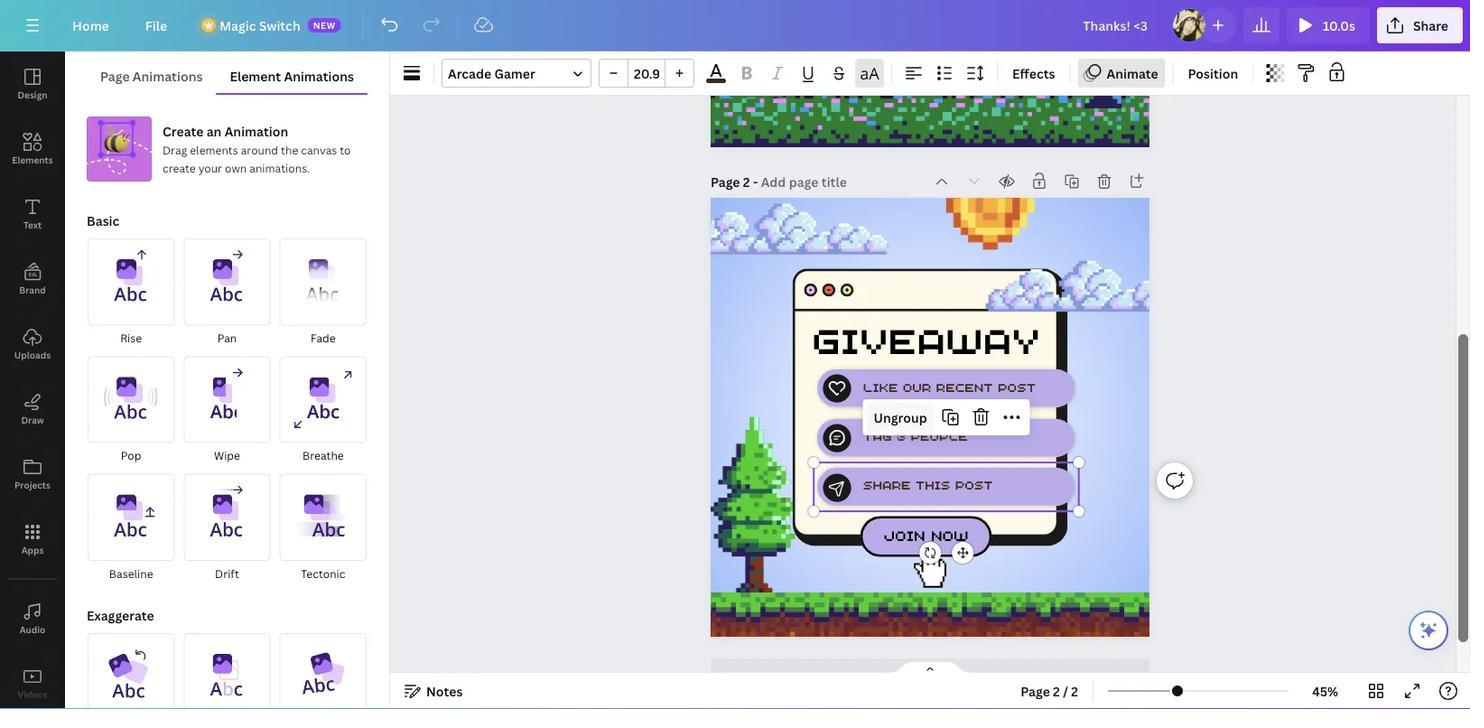Task type: describe. For each thing, give the bounding box(es) containing it.
ungroup
[[874, 409, 928, 426]]

create an animation drag elements around the canvas to create your own animations.
[[163, 122, 351, 175]]

file
[[145, 17, 167, 34]]

apps
[[21, 544, 44, 556]]

people
[[911, 427, 968, 444]]

share for share
[[1414, 17, 1449, 34]]

2 for /
[[1054, 683, 1061, 700]]

breathe button
[[279, 355, 368, 466]]

baseline
[[109, 566, 153, 581]]

fade
[[311, 330, 336, 345]]

home link
[[58, 7, 124, 43]]

animate
[[1107, 65, 1159, 82]]

create
[[163, 122, 204, 140]]

page for page animations
[[100, 67, 130, 84]]

pop
[[121, 448, 141, 463]]

pan image
[[184, 239, 271, 326]]

tag
[[864, 427, 892, 444]]

side panel tab list
[[0, 51, 65, 709]]

brand
[[19, 284, 46, 296]]

pop image
[[88, 356, 175, 443]]

animations.
[[250, 160, 310, 175]]

new
[[313, 19, 336, 31]]

1 horizontal spatial post
[[998, 378, 1036, 395]]

pop button
[[87, 355, 176, 466]]

notes
[[426, 683, 463, 700]]

projects button
[[0, 442, 65, 507]]

tag 3 people
[[864, 427, 968, 444]]

45%
[[1313, 683, 1339, 700]]

fade image
[[280, 239, 367, 326]]

animation
[[225, 122, 288, 140]]

home
[[72, 17, 109, 34]]

basic
[[87, 212, 120, 229]]

arcade gamer button
[[442, 59, 592, 88]]

main menu bar
[[0, 0, 1471, 51]]

join now
[[884, 524, 969, 545]]

an
[[207, 122, 222, 140]]

pan button
[[183, 238, 272, 348]]

rise image
[[88, 239, 175, 326]]

magic switch
[[220, 17, 301, 34]]

position button
[[1181, 59, 1246, 88]]

scrapbook image
[[280, 633, 367, 709]]

animations for page animations
[[133, 67, 203, 84]]

brand button
[[0, 247, 65, 312]]

page for page 2 / 2
[[1021, 683, 1050, 700]]

design button
[[0, 51, 65, 117]]

wipe
[[214, 448, 240, 463]]

giveaway
[[812, 311, 1041, 364]]

share this post
[[864, 476, 994, 493]]

elements button
[[0, 117, 65, 182]]

element
[[230, 67, 281, 84]]

effects button
[[1006, 59, 1063, 88]]

animate button
[[1078, 59, 1166, 88]]

like our recent post
[[864, 378, 1036, 395]]

rise button
[[87, 238, 176, 348]]

pan
[[217, 330, 237, 345]]

neon image
[[184, 633, 271, 709]]

arcade
[[448, 65, 492, 82]]

elements
[[12, 154, 53, 166]]

show pages image
[[887, 660, 974, 675]]

magic
[[220, 17, 256, 34]]

rise
[[120, 330, 142, 345]]

page animations
[[100, 67, 203, 84]]

add
[[907, 668, 932, 685]]

share button
[[1378, 7, 1464, 43]]

elements
[[190, 142, 238, 157]]

uploads button
[[0, 312, 65, 377]]

page
[[935, 668, 964, 685]]

page 2 / 2 button
[[1014, 677, 1086, 706]]

canvas
[[301, 142, 337, 157]]

share for share this post
[[864, 476, 911, 493]]

element animations button
[[216, 59, 368, 93]]

drift
[[215, 566, 239, 581]]

fade button
[[279, 238, 368, 348]]

baseline button
[[87, 473, 176, 584]]

wipe button
[[183, 355, 272, 466]]



Task type: locate. For each thing, give the bounding box(es) containing it.
2 for -
[[743, 173, 750, 190]]

2 animations from the left
[[284, 67, 354, 84]]

0 vertical spatial page
[[100, 67, 130, 84]]

-
[[753, 173, 758, 190]]

1 horizontal spatial share
[[1414, 17, 1449, 34]]

45% button
[[1296, 677, 1355, 706]]

tumble image
[[88, 633, 175, 709]]

1 vertical spatial post
[[956, 476, 994, 493]]

recent
[[936, 378, 994, 395]]

tectonic
[[301, 566, 346, 581]]

videos
[[18, 688, 47, 701]]

10.0s
[[1323, 17, 1356, 34]]

videos button
[[0, 651, 65, 709]]

design
[[18, 89, 47, 101]]

canva assistant image
[[1418, 620, 1440, 641]]

now
[[931, 524, 969, 545]]

file button
[[131, 7, 182, 43]]

animations for element animations
[[284, 67, 354, 84]]

text button
[[0, 182, 65, 247]]

animations down new
[[284, 67, 354, 84]]

audio
[[20, 623, 45, 636]]

draw
[[21, 414, 44, 426]]

notes button
[[398, 677, 470, 706]]

position
[[1189, 65, 1239, 82]]

share inside dropdown button
[[1414, 17, 1449, 34]]

1 vertical spatial share
[[864, 476, 911, 493]]

– – number field
[[634, 65, 660, 82]]

projects
[[14, 479, 51, 491]]

drift button
[[183, 473, 272, 584]]

page for page 2 -
[[711, 173, 740, 190]]

10.0s button
[[1287, 7, 1370, 43]]

1 horizontal spatial animations
[[284, 67, 354, 84]]

drift image
[[184, 474, 271, 561]]

wipe image
[[184, 356, 271, 443]]

Page title text field
[[761, 173, 849, 191]]

ungroup button
[[867, 403, 935, 432]]

drag
[[163, 142, 187, 157]]

+
[[897, 668, 904, 685]]

0 horizontal spatial post
[[956, 476, 994, 493]]

create
[[163, 160, 196, 175]]

arcade gamer
[[448, 65, 536, 82]]

text
[[23, 219, 42, 231]]

3
[[897, 427, 906, 444]]

tectonic image
[[280, 474, 367, 561]]

post right recent
[[998, 378, 1036, 395]]

post right this at right
[[956, 476, 994, 493]]

page left -
[[711, 173, 740, 190]]

1 animations from the left
[[133, 67, 203, 84]]

baseline image
[[88, 474, 175, 561]]

around
[[241, 142, 278, 157]]

to
[[340, 142, 351, 157]]

2 horizontal spatial 2
[[1072, 683, 1079, 700]]

animations
[[133, 67, 203, 84], [284, 67, 354, 84]]

page animations button
[[87, 59, 216, 93]]

audio button
[[0, 586, 65, 651]]

uploads
[[14, 349, 51, 361]]

element animations
[[230, 67, 354, 84]]

page 2 / 2
[[1021, 683, 1079, 700]]

your
[[198, 160, 222, 175]]

tectonic button
[[279, 473, 368, 584]]

group
[[599, 59, 695, 88]]

0 horizontal spatial page
[[100, 67, 130, 84]]

0 horizontal spatial share
[[864, 476, 911, 493]]

exaggerate
[[87, 607, 154, 624]]

page 2 -
[[711, 173, 761, 190]]

breathe image
[[280, 356, 367, 443]]

0 vertical spatial share
[[1414, 17, 1449, 34]]

page left /
[[1021, 683, 1050, 700]]

switch
[[259, 17, 301, 34]]

2
[[743, 173, 750, 190], [1054, 683, 1061, 700], [1072, 683, 1079, 700]]

1 horizontal spatial 2
[[1054, 683, 1061, 700]]

2 vertical spatial page
[[1021, 683, 1050, 700]]

effects
[[1013, 65, 1056, 82]]

animations down file dropdown button
[[133, 67, 203, 84]]

#402811 image
[[707, 79, 726, 83]]

+ add page button
[[711, 659, 1150, 695]]

/
[[1064, 683, 1069, 700]]

2 left /
[[1054, 683, 1061, 700]]

0 horizontal spatial 2
[[743, 173, 750, 190]]

our
[[903, 378, 932, 395]]

draw button
[[0, 377, 65, 442]]

Design title text field
[[1069, 7, 1164, 43]]

+ add page
[[897, 668, 964, 685]]

2 horizontal spatial page
[[1021, 683, 1050, 700]]

join
[[884, 524, 926, 545]]

gamer
[[495, 65, 536, 82]]

1 vertical spatial page
[[711, 173, 740, 190]]

post
[[998, 378, 1036, 395], [956, 476, 994, 493]]

animations inside button
[[284, 67, 354, 84]]

breathe
[[303, 448, 344, 463]]

this
[[916, 476, 951, 493]]

1 horizontal spatial page
[[711, 173, 740, 190]]

0 vertical spatial post
[[998, 378, 1036, 395]]

page
[[100, 67, 130, 84], [711, 173, 740, 190], [1021, 683, 1050, 700]]

2 right /
[[1072, 683, 1079, 700]]

page down home 'link'
[[100, 67, 130, 84]]

the
[[281, 142, 298, 157]]

animations inside button
[[133, 67, 203, 84]]

own
[[225, 160, 247, 175]]

#402811 image
[[707, 79, 726, 83]]

like
[[864, 378, 898, 395]]

apps button
[[0, 507, 65, 572]]

2 left -
[[743, 173, 750, 190]]

0 horizontal spatial animations
[[133, 67, 203, 84]]



Task type: vqa. For each thing, say whether or not it's contained in the screenshot.
a in dropdown button
no



